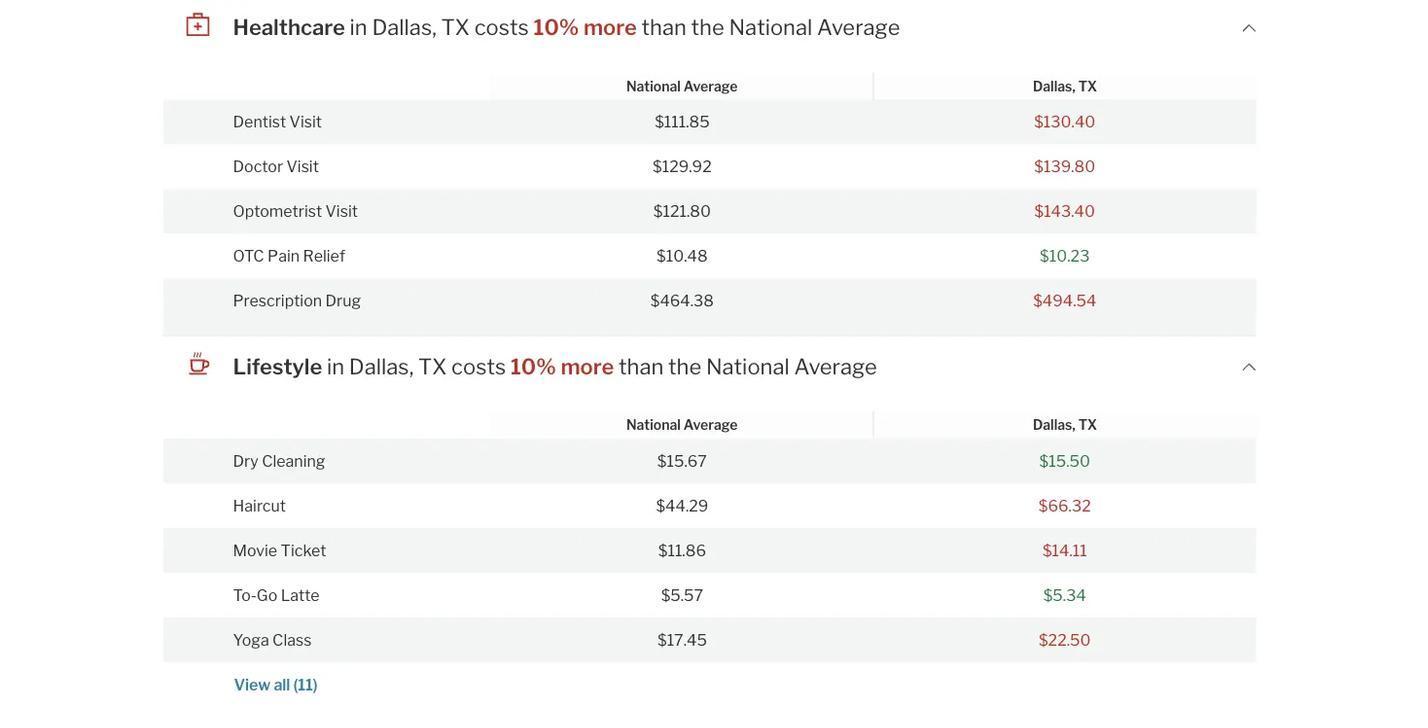 Task type: describe. For each thing, give the bounding box(es) containing it.
the for healthcare in dallas, tx costs 10 % more than the national average
[[691, 14, 724, 40]]

optometrist
[[233, 202, 322, 221]]

than for healthcare in dallas, tx costs 10 % more than the national average
[[642, 14, 687, 40]]

$143.40
[[1034, 202, 1095, 221]]

$494.54
[[1033, 291, 1097, 310]]

view
[[234, 675, 271, 694]]

lifestyle in dallas, tx costs 10 % more than the national average
[[233, 353, 877, 379]]

dallas, tx for lifestyle in dallas, tx costs 10 % more than the national average
[[1033, 417, 1097, 433]]

$22.50
[[1039, 630, 1091, 649]]

to-go latte
[[233, 585, 320, 604]]

more for lifestyle
[[561, 353, 614, 379]]

pain
[[268, 246, 300, 265]]

prescription drug
[[233, 291, 361, 310]]

view all (11) button
[[233, 675, 319, 694]]

haircut
[[233, 496, 286, 515]]

(11)
[[293, 675, 318, 694]]

view all (11)
[[234, 675, 318, 694]]

visit for optometrist visit
[[325, 202, 358, 221]]

$15.67
[[657, 451, 707, 470]]

national average for lifestyle in dallas, tx costs 10 % more than the national average
[[626, 417, 738, 433]]

$139.80
[[1034, 157, 1095, 176]]

$10.48
[[657, 246, 708, 265]]

ticket
[[281, 541, 326, 560]]

$15.50
[[1039, 451, 1090, 470]]

$130.40
[[1034, 112, 1096, 131]]

healthcare
[[233, 14, 345, 40]]

10 for healthcare
[[534, 14, 559, 40]]

% for healthcare
[[559, 14, 579, 40]]

in for lifestyle
[[327, 353, 344, 379]]

doctor visit
[[233, 157, 319, 176]]

class
[[272, 630, 312, 649]]

otc pain relief
[[233, 246, 345, 265]]

dry
[[233, 451, 258, 470]]

all
[[274, 675, 290, 694]]

dallas, tx for healthcare in dallas, tx costs 10 % more than the national average
[[1033, 78, 1097, 94]]

% for lifestyle
[[536, 353, 556, 379]]

$5.57
[[661, 585, 703, 604]]

optometrist visit
[[233, 202, 358, 221]]

go
[[257, 585, 277, 604]]

dry cleaning
[[233, 451, 325, 470]]

$66.32
[[1039, 496, 1091, 515]]

yoga
[[233, 630, 269, 649]]

visit for doctor visit
[[286, 157, 319, 176]]

$121.80
[[653, 202, 711, 221]]

10 for lifestyle
[[511, 353, 536, 379]]

costs for lifestyle
[[451, 353, 506, 379]]

the for lifestyle in dallas, tx costs 10 % more than the national average
[[668, 353, 701, 379]]

dentist visit
[[233, 112, 322, 131]]

otc
[[233, 246, 264, 265]]

$5.34
[[1043, 585, 1086, 604]]

latte
[[281, 585, 320, 604]]



Task type: vqa. For each thing, say whether or not it's contained in the screenshot.


Task type: locate. For each thing, give the bounding box(es) containing it.
1 vertical spatial national average
[[626, 417, 738, 433]]

drug
[[325, 291, 361, 310]]

dallas, tx up $130.40
[[1033, 78, 1097, 94]]

2 national average from the top
[[626, 417, 738, 433]]

national average
[[626, 78, 738, 94], [626, 417, 738, 433]]

in right healthcare
[[350, 14, 367, 40]]

%
[[559, 14, 579, 40], [536, 353, 556, 379]]

movie ticket
[[233, 541, 326, 560]]

costs for healthcare
[[474, 14, 529, 40]]

doctor
[[233, 157, 283, 176]]

than
[[642, 14, 687, 40], [619, 353, 664, 379]]

0 horizontal spatial in
[[327, 353, 344, 379]]

1 vertical spatial visit
[[286, 157, 319, 176]]

to-
[[233, 585, 257, 604]]

relief
[[303, 246, 345, 265]]

0 vertical spatial costs
[[474, 14, 529, 40]]

$44.29
[[656, 496, 708, 515]]

more
[[584, 14, 637, 40], [561, 353, 614, 379]]

visit for dentist visit
[[289, 112, 322, 131]]

movie
[[233, 541, 277, 560]]

$129.92
[[653, 157, 712, 176]]

1 vertical spatial 10
[[511, 353, 536, 379]]

1 vertical spatial the
[[668, 353, 701, 379]]

0 vertical spatial the
[[691, 14, 724, 40]]

national average up $15.67
[[626, 417, 738, 433]]

$17.45
[[658, 630, 707, 649]]

visit right dentist
[[289, 112, 322, 131]]

healthcare in dallas, tx costs 10 % more than the national average
[[233, 14, 900, 40]]

$464.38
[[650, 291, 714, 310]]

visit
[[289, 112, 322, 131], [286, 157, 319, 176], [325, 202, 358, 221]]

1 horizontal spatial in
[[350, 14, 367, 40]]

than up the $111.85
[[642, 14, 687, 40]]

tx
[[441, 14, 470, 40], [1078, 78, 1097, 94], [418, 353, 447, 379], [1078, 417, 1097, 433]]

2 dallas, tx from the top
[[1033, 417, 1097, 433]]

national average for healthcare in dallas, tx costs 10 % more than the national average
[[626, 78, 738, 94]]

1 vertical spatial %
[[536, 353, 556, 379]]

in right lifestyle
[[327, 353, 344, 379]]

in
[[350, 14, 367, 40], [327, 353, 344, 379]]

0 vertical spatial than
[[642, 14, 687, 40]]

1 horizontal spatial %
[[559, 14, 579, 40]]

national average up the $111.85
[[626, 78, 738, 94]]

1 vertical spatial dallas, tx
[[1033, 417, 1097, 433]]

1 vertical spatial than
[[619, 353, 664, 379]]

1 national average from the top
[[626, 78, 738, 94]]

$14.11
[[1043, 541, 1087, 560]]

10
[[534, 14, 559, 40], [511, 353, 536, 379]]

0 horizontal spatial %
[[536, 353, 556, 379]]

than for lifestyle in dallas, tx costs 10 % more than the national average
[[619, 353, 664, 379]]

lifestyle
[[233, 353, 322, 379]]

0 vertical spatial more
[[584, 14, 637, 40]]

1 dallas, tx from the top
[[1033, 78, 1097, 94]]

$111.85
[[655, 112, 710, 131]]

than down $464.38 on the top of the page
[[619, 353, 664, 379]]

1 vertical spatial more
[[561, 353, 614, 379]]

visit right doctor on the top left
[[286, 157, 319, 176]]

national
[[729, 14, 812, 40], [626, 78, 681, 94], [706, 353, 790, 379], [626, 417, 681, 433]]

cleaning
[[262, 451, 325, 470]]

0 vertical spatial visit
[[289, 112, 322, 131]]

dallas, tx up the $15.50
[[1033, 417, 1097, 433]]

dallas,
[[372, 14, 437, 40], [1033, 78, 1076, 94], [349, 353, 414, 379], [1033, 417, 1076, 433]]

1 vertical spatial in
[[327, 353, 344, 379]]

dallas, tx
[[1033, 78, 1097, 94], [1033, 417, 1097, 433]]

dentist
[[233, 112, 286, 131]]

0 vertical spatial dallas, tx
[[1033, 78, 1097, 94]]

$10.23
[[1040, 246, 1090, 265]]

the
[[691, 14, 724, 40], [668, 353, 701, 379]]

more for healthcare
[[584, 14, 637, 40]]

2 vertical spatial visit
[[325, 202, 358, 221]]

0 vertical spatial national average
[[626, 78, 738, 94]]

average
[[817, 14, 900, 40], [684, 78, 738, 94], [794, 353, 877, 379], [684, 417, 738, 433]]

1 vertical spatial costs
[[451, 353, 506, 379]]

in for healthcare
[[350, 14, 367, 40]]

visit up relief in the top of the page
[[325, 202, 358, 221]]

0 vertical spatial %
[[559, 14, 579, 40]]

0 vertical spatial in
[[350, 14, 367, 40]]

costs
[[474, 14, 529, 40], [451, 353, 506, 379]]

0 vertical spatial 10
[[534, 14, 559, 40]]

yoga class
[[233, 630, 312, 649]]

prescription
[[233, 291, 322, 310]]

$11.86
[[658, 541, 706, 560]]



